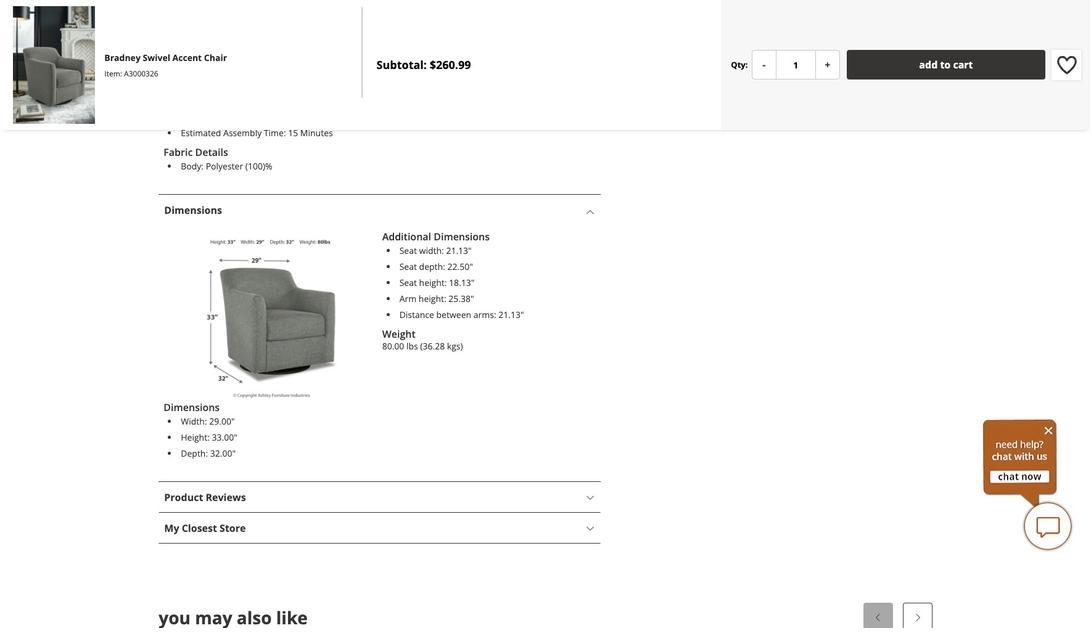 Task type: locate. For each thing, give the bounding box(es) containing it.
chair up lounge
[[373, 8, 393, 20]]

2 seat from the top
[[400, 261, 417, 273]]

store
[[220, 522, 246, 536]]

dimensions up width: at the left bottom of page
[[164, 401, 220, 415]]

a
[[469, 8, 474, 20], [492, 20, 496, 32]]

25.38"
[[449, 293, 474, 305]]

1 vertical spatial dimensions
[[434, 230, 490, 244]]

0 vertical spatial seat
[[400, 245, 417, 257]]

0 vertical spatial dimensions
[[164, 204, 222, 217]]

closest
[[182, 522, 217, 536]]

temptingly
[[164, 20, 207, 32]]

depth:
[[419, 261, 445, 273]]

lbs
[[407, 341, 418, 352]]

0 vertical spatial swivel
[[318, 8, 342, 20]]

1 vertical spatial 21.13"
[[499, 309, 524, 321]]

0 horizontal spatial bradney
[[104, 52, 141, 64]]

2 vertical spatial seat
[[400, 277, 417, 289]]

this
[[433, 20, 448, 32]]

uptown
[[209, 8, 240, 20]]

1 vertical spatial "
[[234, 432, 237, 444]]

dimensions down body:
[[164, 204, 222, 217]]

chair
[[204, 52, 227, 64]]

bradney
[[282, 8, 316, 20], [104, 52, 141, 64]]

bradney inside down with uptown style. the bradney swivel accent chair goes to town with a high-design aesthetic that's temptingly affordable. an ideal way to enhance your lounge space, this chair with a 360-degree swivel base brings casually chic style full circle.
[[282, 8, 316, 20]]

"
[[231, 416, 235, 428], [234, 432, 237, 444], [232, 448, 236, 460]]

loose,
[[181, 63, 207, 75]]

with
[[189, 8, 207, 20], [450, 8, 467, 20], [472, 20, 489, 32]]

with down the high-
[[472, 20, 489, 32]]

assembly
[[223, 127, 262, 139]]

dimensions inside additional dimensions seat width: 21.13" seat depth: 22.50" seat height: 18.13" arm height: 25.38" distance between arms: 21.13"
[[434, 230, 490, 244]]

1 horizontal spatial to
[[416, 8, 425, 20]]

swivel
[[143, 52, 170, 64]]

estimated assembly time: 15 minutes
[[181, 127, 333, 139]]

2 vertical spatial dimensions
[[164, 401, 220, 415]]

my
[[164, 522, 179, 536]]

22.50"
[[448, 261, 473, 273]]

to
[[416, 8, 425, 20], [308, 20, 316, 32], [941, 58, 951, 72]]

dimensions inside dropdown button
[[164, 204, 222, 217]]

21.13" right arms:
[[499, 309, 524, 321]]

reviews
[[206, 491, 246, 505]]

to right way
[[308, 20, 316, 32]]

0 vertical spatial a
[[469, 8, 474, 20]]

a left the high-
[[469, 8, 474, 20]]

seat up arm
[[400, 277, 417, 289]]

0 horizontal spatial 21.13"
[[446, 245, 472, 257]]

21.13" up 22.50" at the top left
[[446, 245, 472, 257]]

circle.
[[279, 33, 302, 44]]

product reviews button
[[159, 482, 601, 513]]

weight 80.00 lbs ( 36.28 kgs)
[[382, 328, 463, 352]]

height:
[[181, 432, 210, 444]]

None button
[[752, 50, 777, 80], [815, 50, 840, 80], [752, 50, 777, 80], [815, 50, 840, 80]]

1 vertical spatial seat
[[400, 261, 417, 273]]

chair right the "this"
[[450, 20, 470, 32]]

0 horizontal spatial to
[[308, 20, 316, 32]]

1 horizontal spatial bradney swivel accent chair, smoke, large image
[[164, 231, 377, 402]]

chair
[[373, 8, 393, 20], [450, 20, 470, 32]]

1 vertical spatial a
[[492, 20, 496, 32]]

additional dimensions seat width: 21.13" seat depth: 22.50" seat height: 18.13" arm height: 25.38" distance between arms: 21.13"
[[382, 230, 524, 321]]

degree
[[516, 20, 544, 32]]

the
[[265, 8, 280, 20]]

bradney up way
[[282, 8, 316, 20]]

swivel down 'aesthetic'
[[547, 20, 571, 32]]

1 horizontal spatial bradney
[[282, 8, 316, 20]]

swivel
[[318, 8, 342, 20], [547, 20, 571, 32]]

accent
[[172, 52, 202, 64]]

36.28
[[423, 341, 445, 352]]

dimensions
[[164, 204, 222, 217], [434, 230, 490, 244], [164, 401, 220, 415]]

height:
[[419, 277, 447, 289], [419, 293, 446, 305]]

to up space,
[[416, 8, 425, 20]]

chic
[[225, 33, 241, 44]]

0 vertical spatial "
[[231, 416, 235, 428]]

1 horizontal spatial a
[[492, 20, 496, 32]]

seat left depth:
[[400, 261, 417, 273]]

accent
[[345, 8, 371, 20]]

None text field
[[776, 50, 816, 80]]

ideal
[[268, 20, 287, 32]]

dimensions up 22.50" at the top left
[[434, 230, 490, 244]]

your
[[355, 20, 373, 32]]

bradney swivel accent chair, smoke, large image
[[13, 6, 95, 124], [164, 231, 377, 402]]

1 horizontal spatial chair
[[450, 20, 470, 32]]

1 vertical spatial bradney
[[104, 52, 141, 64]]

33.00
[[212, 432, 234, 444]]

swivel up enhance
[[318, 8, 342, 20]]

smoke polyester upholstery loose, reversible seat cushion
[[181, 47, 302, 75]]

polyester
[[211, 47, 248, 59]]

to right add
[[941, 58, 951, 72]]

arm
[[400, 293, 417, 305]]

0 vertical spatial chair
[[373, 8, 393, 20]]

seat
[[400, 245, 417, 257], [400, 261, 417, 273], [400, 277, 417, 289]]

" down 33.00
[[232, 448, 236, 460]]

height: down depth:
[[419, 277, 447, 289]]

space,
[[405, 20, 431, 32]]

dimensions width: 29.00 " height: 33.00 " depth: 32.00 "
[[164, 401, 237, 460]]

2 vertical spatial to
[[941, 58, 951, 72]]

0 vertical spatial bradney swivel accent chair, smoke, large image
[[13, 6, 95, 124]]

body:
[[181, 160, 204, 172]]

seat down additional
[[400, 245, 417, 257]]

with up temptingly
[[189, 8, 207, 20]]

design
[[496, 8, 523, 20]]

(100)%
[[245, 160, 272, 172]]

1 horizontal spatial with
[[450, 8, 467, 20]]

1 vertical spatial to
[[308, 20, 316, 32]]

" up 33.00
[[231, 416, 235, 428]]

dimensions button
[[159, 195, 601, 226]]

a left '360-' at the left top
[[492, 20, 496, 32]]

cart
[[953, 58, 973, 72]]

2 horizontal spatial to
[[941, 58, 951, 72]]

kgs)
[[447, 341, 463, 352]]

details
[[195, 146, 228, 159]]

bradney swivel accent chair item: a3000326
[[104, 52, 227, 79]]

down
[[164, 8, 187, 20]]

with right town
[[450, 8, 467, 20]]

style
[[243, 33, 262, 44]]

0 horizontal spatial swivel
[[318, 8, 342, 20]]

1 vertical spatial swivel
[[547, 20, 571, 32]]

between
[[437, 309, 471, 321]]

upholstery
[[250, 47, 293, 59]]

(
[[420, 341, 423, 352]]

dimensions inside dimensions width: 29.00 " height: 33.00 " depth: 32.00 "
[[164, 401, 220, 415]]

0 vertical spatial bradney
[[282, 8, 316, 20]]

2 horizontal spatial with
[[472, 20, 489, 32]]

" right height:
[[234, 432, 237, 444]]

bradney up "item:"
[[104, 52, 141, 64]]

lounge
[[376, 20, 403, 32]]

an
[[255, 20, 266, 32]]

height: up distance
[[419, 293, 446, 305]]

1 horizontal spatial swivel
[[547, 20, 571, 32]]

product
[[164, 491, 203, 505]]



Task type: vqa. For each thing, say whether or not it's contained in the screenshot.
the to to the left
yes



Task type: describe. For each thing, give the bounding box(es) containing it.
minutes
[[300, 127, 333, 139]]

polyester
[[206, 160, 243, 172]]

29.00
[[209, 416, 231, 428]]

my closest store button
[[159, 513, 601, 544]]

time:
[[264, 127, 286, 139]]

80.00
[[382, 341, 404, 352]]

32.00
[[210, 448, 232, 460]]

to inside button
[[941, 58, 951, 72]]

1 vertical spatial chair
[[450, 20, 470, 32]]

subtotal: $260.99
[[377, 58, 471, 72]]

qty:
[[731, 59, 748, 70]]

3 seat from the top
[[400, 277, 417, 289]]

add to cart
[[919, 58, 973, 72]]

1 seat from the top
[[400, 245, 417, 257]]

that's
[[564, 8, 586, 20]]

style.
[[242, 8, 263, 20]]

base
[[573, 20, 592, 32]]

reversible
[[209, 63, 249, 75]]

width:
[[181, 416, 207, 428]]

$260.99
[[430, 58, 471, 72]]

goes
[[395, 8, 414, 20]]

0 horizontal spatial a
[[469, 8, 474, 20]]

0 horizontal spatial with
[[189, 8, 207, 20]]

casually
[[191, 33, 223, 44]]

dimensions for dimensions width: 29.00 " height: 33.00 " depth: 32.00 "
[[164, 401, 220, 415]]

0 vertical spatial to
[[416, 8, 425, 20]]

smoke
[[181, 47, 208, 59]]

brings
[[164, 33, 189, 44]]

additional
[[382, 230, 431, 244]]

0 horizontal spatial chair
[[373, 8, 393, 20]]

weight
[[382, 328, 416, 341]]

fabric details body: polyester (100)%
[[164, 146, 272, 172]]

estimated
[[181, 127, 221, 139]]

a3000326
[[124, 69, 158, 79]]

my closest store
[[164, 522, 246, 536]]

distance
[[400, 309, 434, 321]]

depth:
[[181, 448, 208, 460]]

18.13"
[[449, 277, 475, 289]]

seat
[[251, 63, 268, 75]]

full
[[264, 33, 276, 44]]

way
[[290, 20, 306, 32]]

affordable.
[[209, 20, 253, 32]]

bradney inside the bradney swivel accent chair item: a3000326
[[104, 52, 141, 64]]

360-
[[499, 20, 516, 32]]

product reviews
[[164, 491, 246, 505]]

1 vertical spatial bradney swivel accent chair, smoke, large image
[[164, 231, 377, 402]]

0 horizontal spatial bradney swivel accent chair, smoke, large image
[[13, 6, 95, 124]]

1 horizontal spatial 21.13"
[[499, 309, 524, 321]]

0 vertical spatial height:
[[419, 277, 447, 289]]

1 vertical spatial height:
[[419, 293, 446, 305]]

down with uptown style. the bradney swivel accent chair goes to town with a high-design aesthetic that's temptingly affordable. an ideal way to enhance your lounge space, this chair with a 360-degree swivel base brings casually chic style full circle.
[[164, 8, 592, 44]]

town
[[427, 8, 447, 20]]

add
[[919, 58, 938, 72]]

chat bubble mobile view image
[[1024, 502, 1073, 552]]

15
[[288, 127, 298, 139]]

dimensions for dimensions
[[164, 204, 222, 217]]

arms:
[[474, 309, 496, 321]]

width:
[[419, 245, 444, 257]]

item:
[[104, 69, 122, 79]]

high-
[[476, 8, 496, 20]]

enhance
[[318, 20, 353, 32]]

2 vertical spatial "
[[232, 448, 236, 460]]

subtotal:
[[377, 58, 427, 72]]

add to cart button
[[847, 50, 1046, 80]]

aesthetic
[[525, 8, 561, 20]]

fabric
[[164, 146, 193, 159]]

dialogue message for liveperson image
[[983, 419, 1057, 508]]

cushion
[[270, 63, 302, 75]]

0 vertical spatial 21.13"
[[446, 245, 472, 257]]



